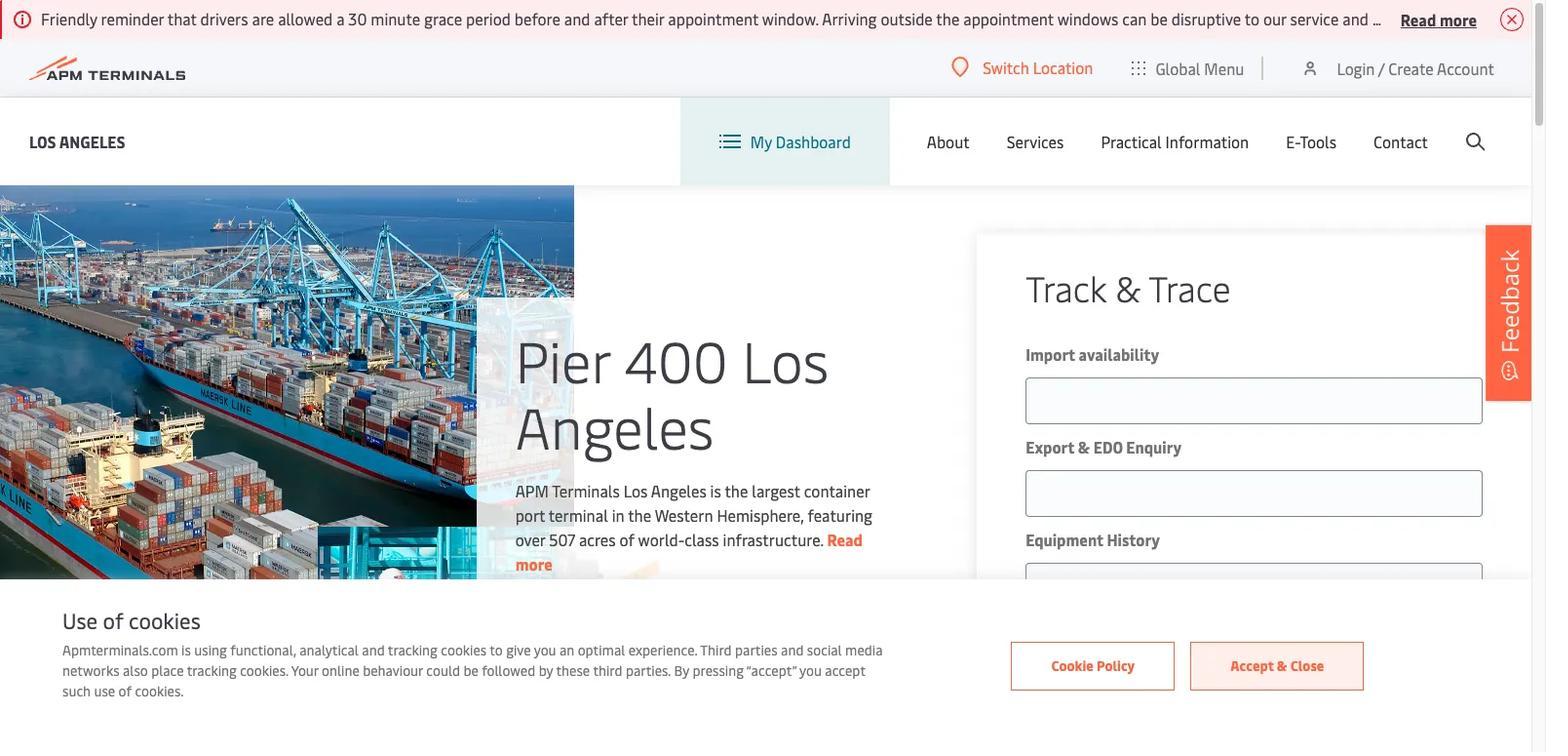 Task type: describe. For each thing, give the bounding box(es) containing it.
before
[[515, 8, 561, 29]]

western
[[655, 504, 714, 525]]

experience.
[[629, 641, 698, 659]]

0 vertical spatial be
[[1151, 8, 1168, 29]]

windows
[[1058, 8, 1119, 29]]

400
[[625, 320, 728, 397]]

feedback button
[[1486, 225, 1535, 400]]

to inside use of cookies apmterminals.com is using functional, analytical and tracking cookies to give you an optimal experience. third parties and social media networks also place tracking cookies. your online behaviour could be followed by these third parties. by pressing "accept" you accept such use of cookies.
[[490, 641, 503, 659]]

read more link
[[516, 528, 863, 574]]

on
[[1532, 8, 1547, 29]]

cookie policy link
[[1012, 641, 1176, 690]]

vessel schedule
[[1224, 691, 1338, 712]]

that
[[168, 8, 197, 29]]

0 horizontal spatial tracking
[[187, 661, 237, 680]]

account
[[1438, 57, 1495, 79]]

trace
[[1149, 263, 1232, 311]]

container
[[804, 479, 870, 501]]

an
[[560, 641, 575, 659]]

acres
[[579, 528, 616, 550]]

contact
[[1374, 131, 1429, 152]]

& for edo
[[1078, 436, 1091, 457]]

contact button
[[1374, 98, 1429, 185]]

& for close
[[1277, 656, 1288, 674]]

pier
[[516, 320, 610, 397]]

port
[[516, 504, 545, 525]]

1 appointment from the left
[[668, 8, 759, 29]]

30
[[349, 8, 367, 29]]

my dashboard button
[[720, 98, 851, 185]]

& for trace
[[1116, 263, 1141, 311]]

more for read more button
[[1440, 8, 1478, 30]]

is for cookies
[[181, 641, 191, 659]]

enquiry
[[1127, 436, 1182, 457]]

terminal
[[549, 504, 608, 525]]

export & edo enquiry
[[1026, 436, 1182, 457]]

los angeles
[[29, 130, 125, 152]]

2 vertical spatial of
[[119, 682, 132, 700]]

angeles inside los angeles link
[[59, 130, 125, 152]]

1 vertical spatial you
[[800, 661, 822, 680]]

disruptive
[[1172, 8, 1242, 29]]

about
[[927, 131, 970, 152]]

world-
[[638, 528, 685, 550]]

grace
[[424, 8, 462, 29]]

networks
[[62, 661, 120, 680]]

schedule
[[1272, 691, 1338, 712]]

dashboard
[[776, 131, 851, 152]]

e-
[[1287, 131, 1301, 152]]

global menu button
[[1113, 39, 1264, 97]]

global
[[1156, 57, 1201, 79]]

and left have
[[1343, 8, 1369, 29]]

angeles for pier
[[516, 387, 714, 464]]

by
[[675, 661, 690, 680]]

are
[[252, 8, 274, 29]]

pier 400 los angeles
[[516, 320, 829, 464]]

these
[[556, 661, 590, 680]]

0 vertical spatial cookies.
[[240, 661, 289, 680]]

use of cookies apmterminals.com is using functional, analytical and tracking cookies to give you an optimal experience. third parties and social media networks also place tracking cookies. your online behaviour could be followed by these third parties. by pressing "accept" you accept such use of cookies.
[[62, 606, 883, 700]]

give
[[506, 641, 531, 659]]

optimal
[[578, 641, 626, 659]]

services
[[1007, 131, 1064, 152]]

third
[[701, 641, 732, 659]]

read for read more link
[[828, 528, 863, 550]]

over
[[516, 528, 546, 550]]

their
[[632, 8, 665, 29]]

your
[[291, 661, 319, 680]]

1 vertical spatial of
[[103, 606, 124, 635]]

1 horizontal spatial the
[[725, 479, 748, 501]]

import
[[1026, 343, 1076, 365]]

could
[[427, 661, 460, 680]]

0 horizontal spatial you
[[534, 641, 557, 659]]

create
[[1389, 57, 1434, 79]]

use
[[62, 606, 98, 635]]

edo
[[1094, 436, 1123, 457]]

login
[[1338, 57, 1376, 79]]

functional,
[[230, 641, 296, 659]]

e-tools button
[[1287, 98, 1337, 185]]

friendly reminder that drivers are allowed a 30 minute grace period before and after their appointment window. arriving outside the appointment windows can be disruptive to our service and have negative impacts on
[[41, 8, 1547, 29]]

outside
[[881, 8, 933, 29]]

place
[[151, 661, 184, 680]]

import availability
[[1026, 343, 1160, 365]]

behaviour
[[363, 661, 423, 680]]

period
[[466, 8, 511, 29]]

tools
[[1301, 131, 1337, 152]]

negative
[[1410, 8, 1469, 29]]



Task type: vqa. For each thing, say whether or not it's contained in the screenshot.
the topmost Los
yes



Task type: locate. For each thing, give the bounding box(es) containing it.
appointment right their
[[668, 8, 759, 29]]

1 vertical spatial angeles
[[516, 387, 714, 464]]

more for read more link
[[516, 553, 553, 574]]

2 horizontal spatial &
[[1277, 656, 1288, 674]]

1 vertical spatial read
[[828, 528, 863, 550]]

to left give
[[490, 641, 503, 659]]

1 vertical spatial read more
[[516, 528, 863, 574]]

cookies. down the "functional,"
[[240, 661, 289, 680]]

read more
[[1401, 8, 1478, 30], [516, 528, 863, 574]]

of inside the apm terminals los angeles is the largest container port terminal in the western hemisphere, featuring over 507 acres of world-class infrastructure.
[[620, 528, 635, 550]]

cookies.
[[240, 661, 289, 680], [135, 682, 184, 700]]

window.
[[762, 8, 819, 29]]

apmterminals.com
[[62, 641, 178, 659]]

of up the apmterminals.com
[[103, 606, 124, 635]]

& left 'trace'
[[1116, 263, 1141, 311]]

is up the western
[[711, 479, 722, 501]]

equipment history
[[1026, 529, 1161, 550]]

to
[[1245, 8, 1260, 29], [490, 641, 503, 659]]

0 vertical spatial &
[[1116, 263, 1141, 311]]

/
[[1379, 57, 1385, 79]]

my
[[751, 131, 772, 152]]

a
[[337, 8, 345, 29]]

global menu
[[1156, 57, 1245, 79]]

close alert image
[[1501, 8, 1524, 31]]

feedback
[[1494, 249, 1526, 353]]

drivers
[[201, 8, 248, 29]]

be right can
[[1151, 8, 1168, 29]]

read more for read more link
[[516, 528, 863, 574]]

third
[[593, 661, 623, 680]]

be right could
[[464, 661, 479, 680]]

2 horizontal spatial los
[[743, 320, 829, 397]]

1 horizontal spatial is
[[711, 479, 722, 501]]

2 horizontal spatial the
[[937, 8, 960, 29]]

appointment up switch
[[964, 8, 1054, 29]]

information
[[1166, 131, 1250, 152]]

about button
[[927, 98, 970, 185]]

los inside the apm terminals los angeles is the largest container port terminal in the western hemisphere, featuring over 507 acres of world-class infrastructure.
[[624, 479, 648, 501]]

terminals
[[552, 479, 620, 501]]

e-tools
[[1287, 131, 1337, 152]]

accept
[[825, 661, 866, 680]]

the right outside
[[937, 8, 960, 29]]

close
[[1291, 656, 1325, 674]]

1 horizontal spatial los
[[624, 479, 648, 501]]

1 horizontal spatial cookies
[[441, 641, 487, 659]]

los inside pier 400 los angeles
[[743, 320, 829, 397]]

angeles for apm
[[651, 479, 707, 501]]

analytical
[[300, 641, 359, 659]]

featuring
[[808, 504, 873, 525]]

practical information
[[1102, 131, 1250, 152]]

read more down the western
[[516, 528, 863, 574]]

track & trace
[[1026, 263, 1232, 311]]

is for los
[[711, 479, 722, 501]]

2 vertical spatial angeles
[[651, 479, 707, 501]]

1 vertical spatial los
[[743, 320, 829, 397]]

is inside use of cookies apmterminals.com is using functional, analytical and tracking cookies to give you an optimal experience. third parties and social media networks also place tracking cookies. your online behaviour could be followed by these third parties. by pressing "accept" you accept such use of cookies.
[[181, 641, 191, 659]]

minute
[[371, 8, 421, 29]]

1 horizontal spatial tracking
[[388, 641, 438, 659]]

history
[[1107, 529, 1161, 550]]

read inside read more
[[828, 528, 863, 550]]

arriving
[[822, 8, 877, 29]]

1 vertical spatial to
[[490, 641, 503, 659]]

1 horizontal spatial read
[[1401, 8, 1437, 30]]

friendly
[[41, 8, 97, 29]]

0 vertical spatial los
[[29, 130, 56, 152]]

0 horizontal spatial los
[[29, 130, 56, 152]]

read more up login / create account
[[1401, 8, 1478, 30]]

angeles inside the apm terminals los angeles is the largest container port terminal in the western hemisphere, featuring over 507 acres of world-class infrastructure.
[[651, 479, 707, 501]]

the
[[937, 8, 960, 29], [725, 479, 748, 501], [628, 504, 652, 525]]

0 horizontal spatial is
[[181, 641, 191, 659]]

2 vertical spatial &
[[1277, 656, 1288, 674]]

1 horizontal spatial appointment
[[964, 8, 1054, 29]]

1 horizontal spatial be
[[1151, 8, 1168, 29]]

1 vertical spatial more
[[516, 553, 553, 574]]

class
[[685, 528, 719, 550]]

you
[[534, 641, 557, 659], [800, 661, 822, 680]]

of down in
[[620, 528, 635, 550]]

have
[[1373, 8, 1406, 29]]

our
[[1264, 8, 1287, 29]]

& inside button
[[1277, 656, 1288, 674]]

media
[[846, 641, 883, 659]]

&
[[1116, 263, 1141, 311], [1078, 436, 1091, 457], [1277, 656, 1288, 674]]

switch
[[983, 57, 1030, 78]]

los for apm terminals los angeles is the largest container port terminal in the western hemisphere, featuring over 507 acres of world-class infrastructure.
[[624, 479, 648, 501]]

read more for read more button
[[1401, 8, 1478, 30]]

service
[[1291, 8, 1340, 29]]

1 horizontal spatial read more
[[1401, 8, 1478, 30]]

cookies up the place
[[129, 606, 201, 635]]

switch location
[[983, 57, 1094, 78]]

practical
[[1102, 131, 1162, 152]]

0 horizontal spatial the
[[628, 504, 652, 525]]

apm
[[516, 479, 549, 501]]

login / create account
[[1338, 57, 1495, 79]]

you down "social" in the bottom right of the page
[[800, 661, 822, 680]]

507
[[549, 528, 575, 550]]

0 vertical spatial read
[[1401, 8, 1437, 30]]

2 vertical spatial los
[[624, 479, 648, 501]]

0 horizontal spatial appointment
[[668, 8, 759, 29]]

cookies up could
[[441, 641, 487, 659]]

menu
[[1205, 57, 1245, 79]]

allowed
[[278, 8, 333, 29]]

track
[[1026, 263, 1107, 311]]

1 vertical spatial be
[[464, 661, 479, 680]]

more inside button
[[1440, 8, 1478, 30]]

0 vertical spatial of
[[620, 528, 635, 550]]

cookie policy
[[1052, 656, 1136, 674]]

read for read more button
[[1401, 8, 1437, 30]]

la secondary image
[[318, 527, 659, 752]]

more up account at the right
[[1440, 8, 1478, 30]]

more down over
[[516, 553, 553, 574]]

0 vertical spatial tracking
[[388, 641, 438, 659]]

1 horizontal spatial to
[[1245, 8, 1260, 29]]

be inside use of cookies apmterminals.com is using functional, analytical and tracking cookies to give you an optimal experience. third parties and social media networks also place tracking cookies. your online behaviour could be followed by these third parties. by pressing "accept" you accept such use of cookies.
[[464, 661, 479, 680]]

0 horizontal spatial read
[[828, 528, 863, 550]]

0 horizontal spatial cookies
[[129, 606, 201, 635]]

equipment
[[1026, 529, 1104, 550]]

1 vertical spatial &
[[1078, 436, 1091, 457]]

& left edo
[[1078, 436, 1091, 457]]

1 vertical spatial cookies.
[[135, 682, 184, 700]]

angeles
[[59, 130, 125, 152], [516, 387, 714, 464], [651, 479, 707, 501]]

read up login / create account
[[1401, 8, 1437, 30]]

can
[[1123, 8, 1147, 29]]

is left using at the bottom of page
[[181, 641, 191, 659]]

policy
[[1097, 656, 1136, 674]]

read inside button
[[1401, 8, 1437, 30]]

is inside the apm terminals los angeles is the largest container port terminal in the western hemisphere, featuring over 507 acres of world-class infrastructure.
[[711, 479, 722, 501]]

parties.
[[626, 661, 671, 680]]

services button
[[1007, 98, 1064, 185]]

0 horizontal spatial more
[[516, 553, 553, 574]]

1 horizontal spatial &
[[1116, 263, 1141, 311]]

cookies
[[129, 606, 201, 635], [441, 641, 487, 659]]

accept & close button
[[1191, 641, 1365, 690]]

and up behaviour
[[362, 641, 385, 659]]

1 horizontal spatial cookies.
[[240, 661, 289, 680]]

0 vertical spatial cookies
[[129, 606, 201, 635]]

online
[[322, 661, 360, 680]]

0 vertical spatial angeles
[[59, 130, 125, 152]]

1 vertical spatial cookies
[[441, 641, 487, 659]]

0 vertical spatial is
[[711, 479, 722, 501]]

0 vertical spatial to
[[1245, 8, 1260, 29]]

practical information button
[[1102, 98, 1250, 185]]

of right use
[[119, 682, 132, 700]]

1 horizontal spatial you
[[800, 661, 822, 680]]

0 horizontal spatial to
[[490, 641, 503, 659]]

switch location button
[[952, 57, 1094, 78]]

be
[[1151, 8, 1168, 29], [464, 661, 479, 680]]

& left close
[[1277, 656, 1288, 674]]

0 horizontal spatial &
[[1078, 436, 1091, 457]]

vessel schedule link
[[987, 658, 1523, 746]]

and up "accept"
[[781, 641, 804, 659]]

0 vertical spatial you
[[534, 641, 557, 659]]

such
[[62, 682, 91, 700]]

1 vertical spatial the
[[725, 479, 748, 501]]

read down the featuring on the right of the page
[[828, 528, 863, 550]]

using
[[194, 641, 227, 659]]

is
[[711, 479, 722, 501], [181, 641, 191, 659]]

after
[[594, 8, 629, 29]]

you up by at the left of page
[[534, 641, 557, 659]]

in
[[612, 504, 625, 525]]

1 vertical spatial is
[[181, 641, 191, 659]]

0 vertical spatial the
[[937, 8, 960, 29]]

1 vertical spatial tracking
[[187, 661, 237, 680]]

the up hemisphere, in the bottom of the page
[[725, 479, 748, 501]]

angeles inside pier 400 los angeles
[[516, 387, 714, 464]]

export
[[1026, 436, 1075, 457]]

los angeles link
[[29, 129, 125, 154]]

los for pier 400 los angeles
[[743, 320, 829, 397]]

the right in
[[628, 504, 652, 525]]

0 horizontal spatial read more
[[516, 528, 863, 574]]

tracking up behaviour
[[388, 641, 438, 659]]

2 vertical spatial the
[[628, 504, 652, 525]]

to left our
[[1245, 8, 1260, 29]]

cookies. down the place
[[135, 682, 184, 700]]

0 vertical spatial read more
[[1401, 8, 1478, 30]]

0 horizontal spatial be
[[464, 661, 479, 680]]

1 horizontal spatial more
[[1440, 8, 1478, 30]]

tracking down using at the bottom of page
[[187, 661, 237, 680]]

los angeles pier 400 image
[[0, 185, 574, 707]]

0 vertical spatial more
[[1440, 8, 1478, 30]]

0 horizontal spatial cookies.
[[135, 682, 184, 700]]

reminder
[[101, 8, 164, 29]]

"accept"
[[746, 661, 797, 680]]

2 appointment from the left
[[964, 8, 1054, 29]]

and left after
[[565, 8, 591, 29]]

login / create account link
[[1302, 39, 1495, 97]]

use
[[94, 682, 115, 700]]



